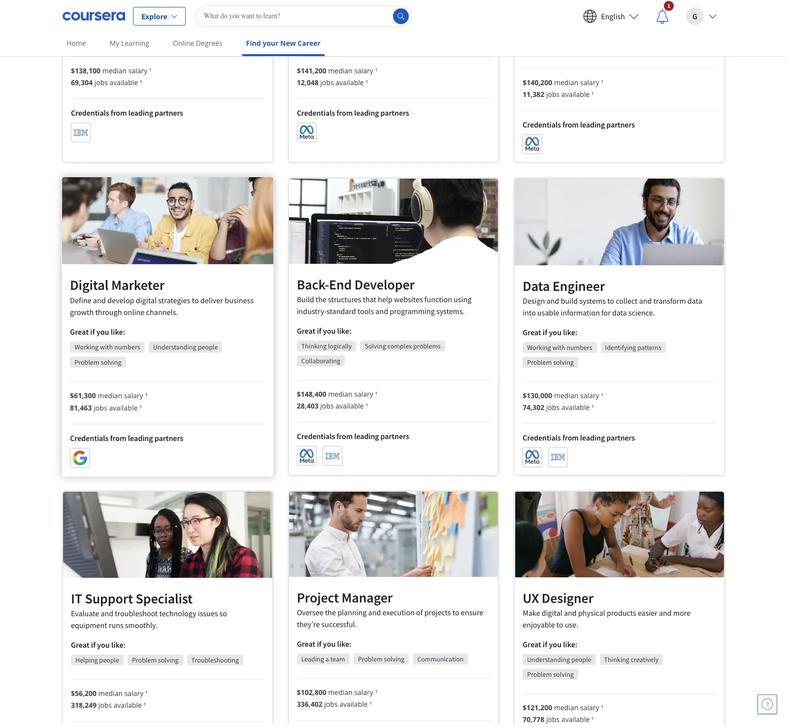 Task type: locate. For each thing, give the bounding box(es) containing it.
jobs for 336,402
[[324, 701, 338, 710]]

jobs inside the '$140,200 median salary ¹ 11,382 jobs available ¹'
[[547, 89, 560, 99]]

median inside $130,000 median salary ¹ 74,302 jobs available ¹
[[554, 391, 579, 400]]

like: for digital marketer
[[111, 327, 125, 337]]

you up "writing and communication"
[[97, 3, 110, 12]]

jobs inside $61,300 median salary ¹ 81,463 jobs available ¹
[[94, 403, 107, 413]]

median right $140,200
[[554, 78, 579, 87]]

0 vertical spatial understanding people
[[153, 343, 218, 352]]

318,249
[[71, 701, 97, 711]]

available inside "$56,200 median salary ¹ 318,249 jobs available ¹"
[[114, 701, 142, 711]]

jobs inside $148,400 median salary ¹ 28,403 jobs available ¹
[[320, 402, 334, 411]]

data right transform
[[688, 296, 703, 306]]

jobs right "11,382"
[[547, 89, 560, 99]]

great for ux designer
[[523, 640, 542, 650]]

median inside $148,400 median salary ¹ 28,403 jobs available ¹
[[328, 390, 353, 399]]

336,402
[[297, 701, 323, 710]]

like: up "writing and communication"
[[111, 3, 126, 12]]

1 horizontal spatial understanding people
[[527, 656, 592, 665]]

great down growth
[[70, 327, 89, 337]]

challenges
[[326, 18, 357, 27]]

available inside $138,100 median salary ¹ 69,304 jobs available ¹
[[110, 78, 138, 87]]

jobs for 318,249
[[98, 701, 112, 711]]

median for 318,249
[[98, 689, 123, 699]]

identifying
[[605, 343, 637, 352]]

salary for 11,382
[[581, 78, 600, 87]]

if for back-end developer
[[317, 326, 322, 336]]

curiosity
[[187, 18, 212, 27]]

great if you like: for project manager
[[297, 640, 352, 650]]

digital up the online
[[136, 295, 157, 305]]

design
[[523, 296, 545, 306]]

online degrees
[[173, 38, 223, 48]]

jobs inside '$141,200 median salary ¹ 12,048 jobs available ¹'
[[320, 78, 334, 87]]

science.
[[629, 308, 655, 318]]

the
[[316, 295, 327, 305], [325, 608, 336, 618]]

if for data engineer
[[543, 328, 548, 337]]

numbers down information
[[567, 343, 593, 352]]

people right helping
[[99, 656, 119, 665]]

0 horizontal spatial people
[[99, 656, 119, 665]]

digital inside digital marketer define and develop digital strategies to deliver business growth through online channels.
[[136, 295, 157, 305]]

0 horizontal spatial understanding
[[153, 343, 196, 352]]

salary inside the '$140,200 median salary ¹ 11,382 jobs available ¹'
[[581, 78, 600, 87]]

from
[[337, 108, 353, 118], [111, 108, 127, 118], [563, 120, 579, 129], [337, 432, 353, 442], [563, 433, 579, 443], [110, 434, 126, 444]]

thinking up collaborating
[[301, 342, 327, 351]]

median inside "$56,200 median salary ¹ 318,249 jobs available ¹"
[[98, 689, 123, 699]]

available right "11,382"
[[562, 89, 590, 99]]

median inside $138,100 median salary ¹ 69,304 jobs available ¹
[[102, 66, 127, 76]]

0 vertical spatial thinking
[[301, 342, 327, 351]]

and inside back-end developer build the structures that help websites function using industry-standard tools and programming systems.
[[376, 307, 388, 317]]

working down usable
[[527, 343, 551, 352]]

salary inside "$56,200 median salary ¹ 318,249 jobs available ¹"
[[125, 689, 144, 699]]

1 vertical spatial understanding
[[527, 656, 570, 665]]

salary inside $130,000 median salary ¹ 74,302 jobs available ¹
[[581, 391, 600, 400]]

the inside the 'project manager oversee the planning and execution of projects to ensure they're successful.'
[[325, 608, 336, 618]]

jobs inside $130,000 median salary ¹ 74,302 jobs available ¹
[[547, 403, 560, 412]]

great if you like: for back-end developer
[[297, 326, 352, 336]]

evaluate
[[71, 609, 99, 619]]

working with numbers down through
[[74, 343, 140, 352]]

leading down $148,400 median salary ¹ 28,403 jobs available ¹
[[354, 432, 379, 442]]

like: down information
[[563, 328, 578, 337]]

use.
[[565, 621, 579, 630]]

like: up challenges at the top left
[[337, 2, 352, 12]]

intellectual
[[153, 18, 186, 27]]

1 horizontal spatial people
[[198, 343, 218, 352]]

salary for 28,403
[[354, 390, 374, 399]]

enjoyable
[[523, 621, 555, 630]]

2 horizontal spatial people
[[572, 656, 592, 665]]

communication
[[418, 656, 464, 665]]

if
[[317, 2, 322, 12], [91, 3, 96, 12], [317, 326, 322, 336], [90, 327, 95, 337], [543, 328, 548, 337], [317, 640, 322, 650], [543, 640, 548, 650], [91, 641, 96, 650]]

solving up $130,000 median salary ¹ 74,302 jobs available ¹
[[554, 358, 574, 367]]

jobs right 336,402
[[324, 701, 338, 710]]

median inside $102,800 median salary ¹ 336,402 jobs available ¹
[[328, 689, 353, 698]]

team
[[331, 656, 345, 665]]

median for 28,403
[[328, 390, 353, 399]]

$141,200 median salary ¹ 12,048 jobs available ¹
[[297, 66, 378, 87]]

digital
[[70, 276, 109, 294]]

coursera image
[[63, 8, 125, 24]]

people down use.
[[572, 656, 592, 665]]

like: for project manager
[[337, 640, 352, 650]]

problem for ux designer
[[527, 671, 552, 680]]

salary for 12,048
[[354, 66, 374, 75]]

developer
[[355, 276, 415, 294]]

runs
[[109, 621, 124, 631]]

$138,100 median salary ¹ 69,304 jobs available ¹
[[71, 66, 152, 87]]

find
[[246, 38, 261, 48]]

great if you like: for ux designer
[[523, 640, 578, 650]]

help center image
[[762, 699, 774, 711]]

median right $130,000
[[554, 391, 579, 400]]

median right $102,800
[[328, 689, 353, 698]]

a
[[326, 656, 329, 665]]

jobs for 11,382
[[547, 89, 560, 99]]

jobs right 28,403
[[320, 402, 334, 411]]

home link
[[63, 32, 90, 54]]

available inside $102,800 median salary ¹ 336,402 jobs available ¹
[[340, 701, 368, 710]]

salary inside $61,300 median salary ¹ 81,463 jobs available ¹
[[124, 391, 143, 401]]

0 horizontal spatial understanding people
[[153, 343, 218, 352]]

if for it support specialist
[[91, 641, 96, 650]]

complex
[[388, 342, 412, 351]]

you
[[323, 2, 336, 12], [97, 3, 110, 12], [323, 326, 336, 336], [96, 327, 109, 337], [549, 328, 562, 337], [323, 640, 336, 650], [549, 640, 562, 650], [97, 641, 110, 650]]

make
[[523, 609, 540, 619]]

solving for ux designer
[[554, 671, 574, 680]]

solving
[[101, 358, 122, 367], [554, 358, 574, 367], [384, 656, 405, 665], [158, 656, 179, 665], [554, 671, 574, 680]]

salary for 318,249
[[125, 689, 144, 699]]

like: down runs at the left of page
[[111, 641, 126, 650]]

$56,200 median salary ¹ 318,249 jobs available ¹
[[71, 689, 148, 711]]

like: up logically
[[337, 326, 352, 336]]

median right $148,400
[[328, 390, 353, 399]]

you down enjoyable
[[549, 640, 562, 650]]

if down growth
[[90, 327, 95, 337]]

available inside $148,400 median salary ¹ 28,403 jobs available ¹
[[336, 402, 364, 411]]

technology
[[159, 609, 196, 619]]

and up usable
[[547, 296, 560, 306]]

median inside $61,300 median salary ¹ 81,463 jobs available ¹
[[98, 391, 122, 401]]

problem up $130,000
[[527, 358, 552, 367]]

people down the deliver
[[198, 343, 218, 352]]

1 horizontal spatial understanding
[[527, 656, 570, 665]]

understanding people down use.
[[527, 656, 592, 665]]

salary inside $148,400 median salary ¹ 28,403 jobs available ¹
[[354, 390, 374, 399]]

available for 11,382
[[562, 89, 590, 99]]

$56,200
[[71, 689, 97, 699]]

leading down $61,300 median salary ¹ 81,463 jobs available ¹
[[128, 434, 153, 444]]

thinking left creatively
[[605, 656, 630, 665]]

g button
[[679, 0, 725, 32]]

1 vertical spatial products
[[607, 609, 637, 619]]

available for 318,249
[[114, 701, 142, 711]]

and left my
[[98, 33, 109, 42]]

jobs right 81,463
[[94, 403, 107, 413]]

you down through
[[96, 327, 109, 337]]

digital
[[136, 295, 157, 305], [542, 609, 563, 619]]

available inside the '$140,200 median salary ¹ 11,382 jobs available ¹'
[[562, 89, 590, 99]]

median for 336,402
[[328, 689, 353, 698]]

you down usable
[[549, 328, 562, 337]]

to left use.
[[557, 621, 564, 630]]

credentials from leading partners down $138,100 median salary ¹ 69,304 jobs available ¹
[[71, 108, 183, 118]]

like: down through
[[111, 327, 125, 337]]

problem down smoothly.
[[132, 656, 157, 665]]

numbers
[[115, 18, 141, 27], [114, 343, 140, 352], [567, 343, 593, 352]]

ensure
[[461, 608, 484, 618]]

intellectual curiosity
[[153, 18, 212, 27]]

systems.
[[437, 307, 465, 317]]

the up successful. on the left of the page
[[325, 608, 336, 618]]

solving
[[365, 342, 386, 351]]

$102,800 median salary ¹ 336,402 jobs available ¹
[[297, 689, 378, 710]]

understanding down channels.
[[153, 343, 196, 352]]

$148,400 median salary ¹ 28,403 jobs available ¹
[[297, 390, 378, 411]]

your
[[263, 38, 279, 48]]

great up writing
[[71, 3, 89, 12]]

industry-
[[297, 307, 327, 317]]

digital marketer define and develop digital strategies to deliver business growth through online channels.
[[70, 276, 254, 317]]

salary inside $102,800 median salary ¹ 336,402 jobs available ¹
[[354, 689, 374, 698]]

to
[[192, 295, 199, 305], [608, 296, 615, 306], [453, 608, 460, 618], [557, 621, 564, 630]]

if up creative at top left
[[317, 2, 322, 12]]

my
[[110, 38, 119, 48]]

salary inside '$141,200 median salary ¹ 12,048 jobs available ¹'
[[354, 66, 374, 75]]

with for data
[[553, 343, 566, 352]]

successful.
[[322, 620, 357, 630]]

jobs inside $138,100 median salary ¹ 69,304 jobs available ¹
[[94, 78, 108, 87]]

data
[[688, 296, 703, 306], [613, 308, 627, 318]]

great if you like: down usable
[[523, 328, 578, 337]]

with for digital
[[100, 343, 113, 352]]

and up use.
[[564, 609, 577, 619]]

from down '$141,200 median salary ¹ 12,048 jobs available ¹' on the top left of page
[[337, 108, 353, 118]]

working with numbers for data
[[527, 343, 593, 352]]

available right 336,402
[[340, 701, 368, 710]]

solving left communication
[[384, 656, 405, 665]]

available inside $61,300 median salary ¹ 81,463 jobs available ¹
[[109, 403, 138, 413]]

solving up $61,300 median salary ¹ 81,463 jobs available ¹
[[101, 358, 122, 367]]

jobs inside "$56,200 median salary ¹ 318,249 jobs available ¹"
[[98, 701, 112, 711]]

if up writing
[[91, 3, 96, 12]]

median for 69,304
[[102, 66, 127, 76]]

jobs right 12,048
[[320, 78, 334, 87]]

median inside '$141,200 median salary ¹ 12,048 jobs available ¹'
[[328, 66, 353, 75]]

1 horizontal spatial digital
[[542, 609, 563, 619]]

build
[[561, 296, 578, 306]]

with down usable
[[553, 343, 566, 352]]

$138,100
[[71, 66, 101, 76]]

great down enjoyable
[[523, 640, 542, 650]]

1 horizontal spatial data
[[688, 296, 703, 306]]

to up for
[[608, 296, 615, 306]]

great for data engineer
[[523, 328, 542, 337]]

jobs right 74,302
[[547, 403, 560, 412]]

and left the more
[[659, 609, 672, 619]]

planning
[[338, 608, 367, 618]]

What do you want to learn? text field
[[196, 5, 412, 27]]

available right 74,302
[[562, 403, 590, 412]]

it support specialist evaluate and troubleshoot technology issues so equipment runs smoothly.
[[71, 590, 227, 631]]

salary for 81,463
[[124, 391, 143, 401]]

building
[[370, 18, 394, 27]]

like: down use.
[[563, 640, 578, 650]]

0 horizontal spatial thinking
[[301, 342, 327, 351]]

median right $141,200
[[328, 66, 353, 75]]

median for 74,302
[[554, 391, 579, 400]]

great if you like: up helping people
[[71, 641, 126, 650]]

1 vertical spatial data
[[613, 308, 627, 318]]

median for 11,382
[[554, 78, 579, 87]]

ux designer image
[[515, 492, 724, 578]]

if up helping people
[[91, 641, 96, 650]]

easier
[[638, 609, 658, 619]]

credentials down "11,382"
[[523, 120, 561, 129]]

like: up "team"
[[337, 640, 352, 650]]

great if you like: for it support specialist
[[71, 641, 126, 650]]

available right 28,403
[[336, 402, 364, 411]]

salary for 69,304
[[128, 66, 147, 76]]

you for back-end developer
[[323, 326, 336, 336]]

build
[[297, 295, 314, 305]]

1 vertical spatial thinking
[[605, 656, 630, 665]]

you up a
[[323, 640, 336, 650]]

salary inside $138,100 median salary ¹ 69,304 jobs available ¹
[[128, 66, 147, 76]]

great if you like: for digital marketer
[[70, 327, 125, 337]]

you up thinking logically
[[323, 326, 336, 336]]

problem solving up $130,000
[[527, 358, 574, 367]]

0 vertical spatial digital
[[136, 295, 157, 305]]

products inside ux designer make digital and physical products easier and more enjoyable to use.
[[607, 609, 637, 619]]

numbers up communication at the left of page
[[115, 18, 141, 27]]

great if you like: up writing
[[71, 3, 126, 12]]

available right 81,463
[[109, 403, 138, 413]]

understanding people
[[153, 343, 218, 352], [527, 656, 592, 665]]

jobs inside $102,800 median salary ¹ 336,402 jobs available ¹
[[324, 701, 338, 710]]

available for 69,304
[[110, 78, 138, 87]]

1 vertical spatial the
[[325, 608, 336, 618]]

credentials down 69,304
[[71, 108, 109, 118]]

0 vertical spatial products
[[343, 33, 369, 42]]

systems
[[580, 296, 606, 306]]

great if you like: down enjoyable
[[523, 640, 578, 650]]

available right "318,249"
[[114, 701, 142, 711]]

that
[[363, 295, 377, 305]]

using
[[454, 295, 472, 305]]

digital inside ux designer make digital and physical products easier and more enjoyable to use.
[[542, 609, 563, 619]]

available
[[336, 78, 364, 87], [110, 78, 138, 87], [562, 89, 590, 99], [336, 402, 364, 411], [562, 403, 590, 412], [109, 403, 138, 413], [340, 701, 368, 710], [114, 701, 142, 711]]

great if you like:
[[297, 2, 352, 12], [71, 3, 126, 12], [297, 326, 352, 336], [70, 327, 125, 337], [523, 328, 578, 337], [297, 640, 352, 650], [523, 640, 578, 650], [71, 641, 126, 650]]

and down "manager" in the left bottom of the page
[[368, 608, 381, 618]]

like: for it support specialist
[[111, 641, 126, 650]]

None search field
[[196, 5, 412, 27]]

jobs for 81,463
[[94, 403, 107, 413]]

great if you like: for data engineer
[[523, 328, 578, 337]]

0 vertical spatial the
[[316, 295, 327, 305]]

jobs right 69,304
[[94, 78, 108, 87]]

numbers for digital
[[114, 343, 140, 352]]

you for ux designer
[[549, 640, 562, 650]]

leading
[[301, 656, 324, 665]]

and inside digital marketer define and develop digital strategies to deliver business growth through online channels.
[[93, 295, 106, 305]]

available for 81,463
[[109, 403, 138, 413]]

$61,300 median salary ¹ 81,463 jobs available ¹
[[70, 391, 148, 413]]

like:
[[337, 2, 352, 12], [111, 3, 126, 12], [337, 326, 352, 336], [111, 327, 125, 337], [563, 328, 578, 337], [337, 640, 352, 650], [563, 640, 578, 650], [111, 641, 126, 650]]

with up "writing and communication"
[[101, 18, 113, 27]]

to inside data engineer design and build systems to collect and transform data into usable information for data science.
[[608, 296, 615, 306]]

1 vertical spatial digital
[[542, 609, 563, 619]]

median right the $61,300
[[98, 391, 122, 401]]

1 horizontal spatial products
[[607, 609, 637, 619]]

patterns
[[638, 343, 662, 352]]

usable
[[538, 308, 560, 318]]

people for it support specialist
[[99, 656, 119, 665]]

median inside the '$140,200 median salary ¹ 11,382 jobs available ¹'
[[554, 78, 579, 87]]

leading down $130,000 median salary ¹ 74,302 jobs available ¹
[[580, 433, 605, 443]]

0 horizontal spatial data
[[613, 308, 627, 318]]

working with numbers for digital
[[74, 343, 140, 352]]

and
[[98, 33, 109, 42], [93, 295, 106, 305], [547, 296, 560, 306], [640, 296, 652, 306], [376, 307, 388, 317], [368, 608, 381, 618], [564, 609, 577, 619], [659, 609, 672, 619], [101, 609, 113, 619]]

jobs
[[320, 78, 334, 87], [94, 78, 108, 87], [547, 89, 560, 99], [320, 402, 334, 411], [547, 403, 560, 412], [94, 403, 107, 413], [324, 701, 338, 710], [98, 701, 112, 711]]

great for digital marketer
[[70, 327, 89, 337]]

thinking for thinking logically
[[301, 342, 327, 351]]

1 horizontal spatial thinking
[[605, 656, 630, 665]]

project
[[297, 590, 339, 607]]

great if you like: up thinking logically
[[297, 326, 352, 336]]

great
[[297, 2, 316, 12], [71, 3, 89, 12], [297, 326, 316, 336], [70, 327, 89, 337], [523, 328, 542, 337], [297, 640, 316, 650], [523, 640, 542, 650], [71, 641, 89, 650]]

median for 12,048
[[328, 66, 353, 75]]

available inside $130,000 median salary ¹ 74,302 jobs available ¹
[[562, 403, 590, 412]]

identifying patterns
[[605, 343, 662, 352]]

jobs right "318,249"
[[98, 701, 112, 711]]

great up helping
[[71, 641, 89, 650]]

available for 12,048
[[336, 78, 364, 87]]

creatively
[[631, 656, 659, 665]]

problem for digital marketer
[[74, 358, 99, 367]]

problem up $121,200
[[527, 671, 552, 680]]

data engineer design and build systems to collect and transform data into usable information for data science.
[[523, 277, 703, 318]]

tools
[[358, 307, 374, 317]]

available for 336,402
[[340, 701, 368, 710]]

69,304
[[71, 78, 93, 87]]

0 horizontal spatial digital
[[136, 295, 157, 305]]

working for digital marketer
[[74, 343, 99, 352]]

available inside '$141,200 median salary ¹ 12,048 jobs available ¹'
[[336, 78, 364, 87]]

credentials down 12,048
[[297, 108, 335, 118]]



Task type: vqa. For each thing, say whether or not it's contained in the screenshot.
Problem related to Data Engineer
yes



Task type: describe. For each thing, give the bounding box(es) containing it.
credentials down 74,302
[[523, 433, 561, 443]]

and inside it support specialist evaluate and troubleshoot technology issues so equipment runs smoothly.
[[101, 609, 113, 619]]

like: for ux designer
[[563, 640, 578, 650]]

available for 28,403
[[336, 402, 364, 411]]

develop
[[107, 295, 134, 305]]

0 vertical spatial understanding
[[153, 343, 196, 352]]

jobs for 69,304
[[94, 78, 108, 87]]

problems
[[414, 342, 441, 351]]

you for data engineer
[[549, 328, 562, 337]]

ux
[[523, 590, 539, 608]]

$121,200
[[523, 704, 553, 713]]

deliver
[[200, 295, 223, 305]]

credentials from leading partners down the '$140,200 median salary ¹ 11,382 jobs available ¹'
[[523, 120, 635, 129]]

strategies
[[158, 295, 190, 305]]

building better user experiences
[[370, 18, 462, 27]]

thinking for thinking creatively
[[605, 656, 630, 665]]

to inside the 'project manager oversee the planning and execution of projects to ensure they're successful.'
[[453, 608, 460, 618]]

find your new career
[[246, 38, 321, 48]]

12,048
[[297, 78, 319, 87]]

you for it support specialist
[[97, 641, 110, 650]]

0 vertical spatial data
[[688, 296, 703, 306]]

working with numbers up "writing and communication"
[[75, 18, 141, 27]]

smoothly.
[[125, 621, 158, 631]]

online
[[124, 307, 145, 317]]

learning
[[121, 38, 149, 48]]

$141,200
[[297, 66, 327, 75]]

great for project manager
[[297, 640, 316, 650]]

troubleshooting
[[192, 656, 239, 665]]

0 horizontal spatial products
[[343, 33, 369, 42]]

available for 74,302
[[562, 403, 590, 412]]

and up 'science.'
[[640, 296, 652, 306]]

function
[[425, 295, 452, 305]]

leading a team
[[301, 656, 345, 665]]

data
[[523, 277, 550, 295]]

problem solving right "team"
[[358, 656, 405, 665]]

they're
[[297, 620, 320, 630]]

designer
[[542, 590, 594, 608]]

problem solving down smoothly.
[[132, 656, 179, 665]]

problem solving for digital marketer
[[74, 358, 122, 367]]

great for it support specialist
[[71, 641, 89, 650]]

credentials from leading partners down '$141,200 median salary ¹ 12,048 jobs available ¹' on the top left of page
[[297, 108, 409, 118]]

problem right "team"
[[358, 656, 383, 665]]

credentials from leading partners down $148,400 median salary ¹ 28,403 jobs available ¹
[[297, 432, 409, 442]]

you for project manager
[[323, 640, 336, 650]]

credentials from leading partners down $130,000 median salary ¹ 74,302 jobs available ¹
[[523, 433, 635, 443]]

define
[[70, 295, 91, 305]]

jobs for 12,048
[[320, 78, 334, 87]]

my learning
[[110, 38, 149, 48]]

to inside ux designer make digital and physical products easier and more enjoyable to use.
[[557, 621, 564, 630]]

like: for back-end developer
[[337, 326, 352, 336]]

and inside the 'project manager oversee the planning and execution of projects to ensure they're successful.'
[[368, 608, 381, 618]]

solving left troubleshooting
[[158, 656, 179, 665]]

from down $130,000 median salary ¹ 74,302 jobs available ¹
[[563, 433, 579, 443]]

my learning link
[[106, 32, 153, 54]]

project manager image
[[289, 492, 498, 578]]

leading down '$141,200 median salary ¹ 12,048 jobs available ¹' on the top left of page
[[354, 108, 379, 118]]

working for data engineer
[[527, 343, 551, 352]]

home
[[67, 38, 86, 48]]

if for digital marketer
[[90, 327, 95, 337]]

1 button
[[647, 0, 679, 32]]

english button
[[576, 0, 647, 32]]

the inside back-end developer build the structures that help websites function using industry-standard tools and programming systems.
[[316, 295, 327, 305]]

problem solving for ux designer
[[527, 671, 574, 680]]

solving for digital marketer
[[101, 358, 122, 367]]

working up writing
[[75, 18, 99, 27]]

physical
[[579, 609, 606, 619]]

median right $121,200
[[554, 704, 579, 713]]

leading down the '$140,200 median salary ¹ 11,382 jobs available ¹'
[[580, 120, 605, 129]]

1
[[668, 2, 671, 9]]

ux designer make digital and physical products easier and more enjoyable to use.
[[523, 590, 691, 630]]

specialist
[[136, 590, 193, 608]]

issues
[[198, 609, 218, 619]]

salary for 74,302
[[581, 391, 600, 400]]

using android products
[[301, 33, 369, 42]]

problem solving for data engineer
[[527, 358, 574, 367]]

like: for data engineer
[[563, 328, 578, 337]]

career
[[298, 38, 321, 48]]

$148,400
[[297, 390, 327, 399]]

people for ux designer
[[572, 656, 592, 665]]

it support specialist image
[[63, 492, 272, 578]]

numbers for data
[[567, 343, 593, 352]]

explore
[[141, 11, 167, 21]]

$130,000
[[523, 391, 553, 400]]

it
[[71, 590, 82, 608]]

growth
[[70, 307, 94, 317]]

creative challenges
[[301, 18, 357, 27]]

problem for data engineer
[[527, 358, 552, 367]]

data engineer role image
[[515, 179, 724, 265]]

great for back-end developer
[[297, 326, 316, 336]]

find your new career link
[[242, 32, 325, 56]]

new
[[280, 38, 296, 48]]

jobs for 74,302
[[547, 403, 560, 412]]

you for digital marketer
[[96, 327, 109, 337]]

$61,300
[[70, 391, 96, 401]]

to inside digital marketer define and develop digital strategies to deliver business growth through online channels.
[[192, 295, 199, 305]]

user
[[414, 18, 427, 27]]

channels.
[[146, 307, 178, 317]]

online
[[173, 38, 194, 48]]

solving complex problems
[[365, 342, 441, 351]]

solving for data engineer
[[554, 358, 574, 367]]

explore button
[[133, 7, 186, 25]]

logically
[[328, 342, 352, 351]]

into
[[523, 308, 536, 318]]

$102,800
[[297, 689, 327, 698]]

$140,200
[[523, 78, 553, 87]]

android
[[319, 33, 342, 42]]

from down $61,300 median salary ¹ 81,463 jobs available ¹
[[110, 434, 126, 444]]

jobs for 28,403
[[320, 402, 334, 411]]

you up creative challenges
[[323, 2, 336, 12]]

credentials down 28,403
[[297, 432, 335, 442]]

oversee
[[297, 608, 324, 618]]

if for ux designer
[[543, 640, 548, 650]]

writing
[[75, 33, 96, 42]]

structures
[[328, 295, 361, 305]]

degrees
[[196, 38, 223, 48]]

if for project manager
[[317, 640, 322, 650]]

helping
[[75, 656, 98, 665]]

28,403
[[297, 402, 319, 411]]

from down the '$140,200 median salary ¹ 11,382 jobs available ¹'
[[563, 120, 579, 129]]

manager
[[342, 590, 393, 607]]

websites
[[394, 295, 423, 305]]

salary for 336,402
[[354, 689, 374, 698]]

81,463
[[70, 403, 92, 413]]

great up creative at top left
[[297, 2, 316, 12]]

$121,200 median salary ¹
[[523, 704, 604, 713]]

standard
[[327, 307, 356, 317]]

leading down $138,100 median salary ¹ 69,304 jobs available ¹
[[128, 108, 153, 118]]

credentials from leading partners down $61,300 median salary ¹ 81,463 jobs available ¹
[[70, 434, 183, 444]]

from down $138,100 median salary ¹ 69,304 jobs available ¹
[[111, 108, 127, 118]]

writing and communication
[[75, 33, 155, 42]]

support
[[85, 590, 133, 608]]

english
[[601, 11, 625, 21]]

credentials down 81,463
[[70, 434, 109, 444]]

digital marketer image
[[62, 177, 273, 264]]

for
[[602, 308, 611, 318]]

from down $148,400 median salary ¹ 28,403 jobs available ¹
[[337, 432, 353, 442]]

median for 81,463
[[98, 391, 122, 401]]

marketer
[[111, 276, 165, 294]]

11,382
[[523, 89, 545, 99]]

online degrees link
[[169, 32, 226, 54]]

equipment
[[71, 621, 107, 631]]

great if you like: up creative challenges
[[297, 2, 352, 12]]

experiences
[[428, 18, 462, 27]]

using
[[301, 33, 318, 42]]

1 vertical spatial understanding people
[[527, 656, 592, 665]]



